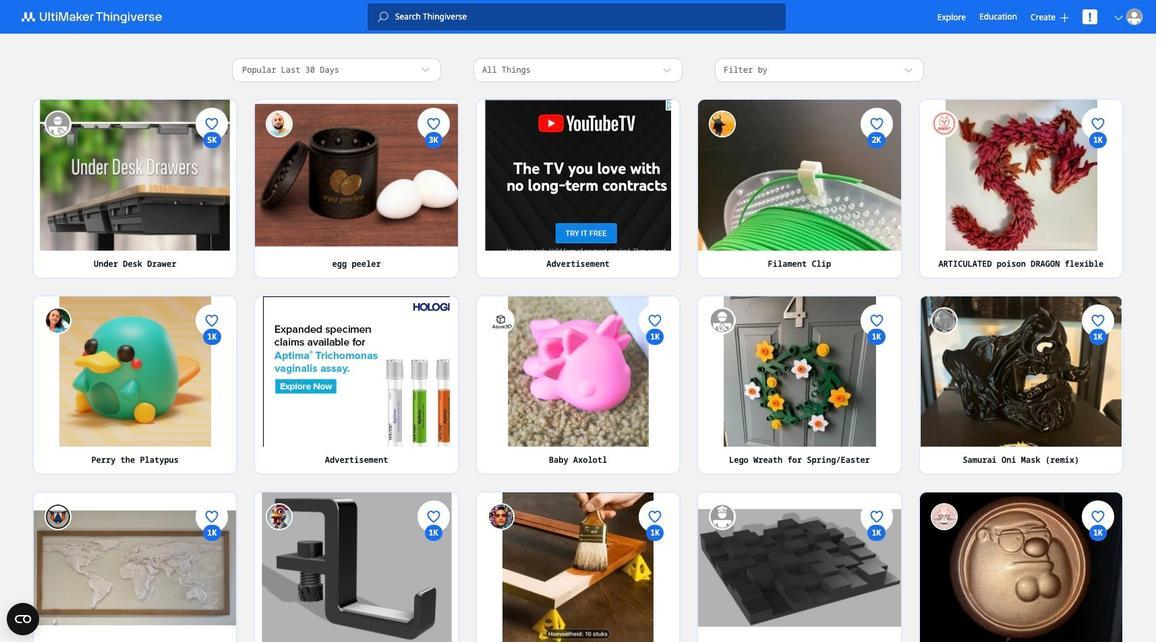 Task type: vqa. For each thing, say whether or not it's contained in the screenshot.
the "Ultimate"
no



Task type: locate. For each thing, give the bounding box(es) containing it.
advertisement element
[[485, 100, 687, 269], [263, 297, 466, 465]]

thumbnail representing baby axolotl image
[[477, 297, 680, 448]]

avatar image for thumbnail representing paint piramides
[[488, 504, 515, 531]]

1 horizontal spatial advertisement element
[[485, 100, 687, 269]]

avatar image for thumbnail representing under desk drawer
[[45, 111, 72, 138]]

open all things image
[[661, 63, 674, 77]]

0 horizontal spatial advertisement element
[[263, 297, 466, 465]]

Search Thingiverse text field
[[389, 11, 786, 22]]

thumbnail representing paint piramides image
[[477, 493, 680, 643]]

avatar image for thumbnail representing desk headphone holder - updated
[[266, 504, 293, 531]]

thumbnail representing lego wreath for spring/easter image
[[698, 297, 901, 448]]

open widget image
[[7, 604, 39, 636]]

avatar image
[[1127, 9, 1143, 25], [45, 111, 72, 138], [266, 111, 293, 138], [709, 111, 736, 138], [931, 111, 958, 138], [45, 307, 72, 334], [488, 307, 515, 334], [709, 307, 736, 334], [931, 307, 958, 334], [45, 504, 72, 531], [266, 504, 293, 531], [488, 504, 515, 531], [709, 504, 736, 531], [931, 504, 958, 531]]

avatar image for 'thumbnail representing sound insulation panel (200mm x 200mm)'
[[709, 504, 736, 531]]

makerbot logo image
[[13, 9, 178, 25]]

search control image
[[378, 11, 389, 22]]

1 vertical spatial advertisement element
[[263, 297, 466, 465]]

avatar image for thumbnail representing egg peeler
[[266, 111, 293, 138]]

thumbnail representing articulated poison dragon flexible image
[[920, 100, 1123, 251]]



Task type: describe. For each thing, give the bounding box(es) containing it.
thumbnail representing samurai oni mask (remix) image
[[920, 297, 1123, 448]]

0 vertical spatial advertisement element
[[485, 100, 687, 269]]

avatar image for thumbnail representing peter medallion
[[931, 504, 958, 531]]

avatar image for thumbnail representing articulated poison dragon flexible
[[931, 111, 958, 138]]

thumbnail representing egg peeler image
[[255, 100, 458, 251]]

thumbnail representing filament clip image
[[698, 100, 901, 251]]

avatar image for thumbnail representing perry the platypus
[[45, 307, 72, 334]]

avatar image for thumbnail representing filament clip
[[709, 111, 736, 138]]

thumbnail representing peter medallion image
[[920, 493, 1123, 643]]

open filter by image
[[902, 63, 916, 77]]

avatar image for thumbnail representing samurai oni mask (remix) on the right of the page
[[931, 307, 958, 334]]

thumbnail representing under desk drawer image
[[34, 100, 236, 251]]

avatar image for thumbnail representing lego wreath for spring/easter
[[709, 307, 736, 334]]

avatar image for thumbnail representing topographic world map
[[45, 504, 72, 531]]

thumbnail representing sound insulation panel (200mm x 200mm) image
[[698, 493, 901, 643]]

thumbnail representing desk headphone holder - updated image
[[255, 493, 458, 643]]

thumbnail representing topographic world map image
[[34, 493, 236, 643]]

thumbnail representing perry the platypus image
[[34, 297, 236, 448]]

plusicon image
[[1061, 13, 1069, 22]]

avatar image for thumbnail representing baby axolotl
[[488, 307, 515, 334]]



